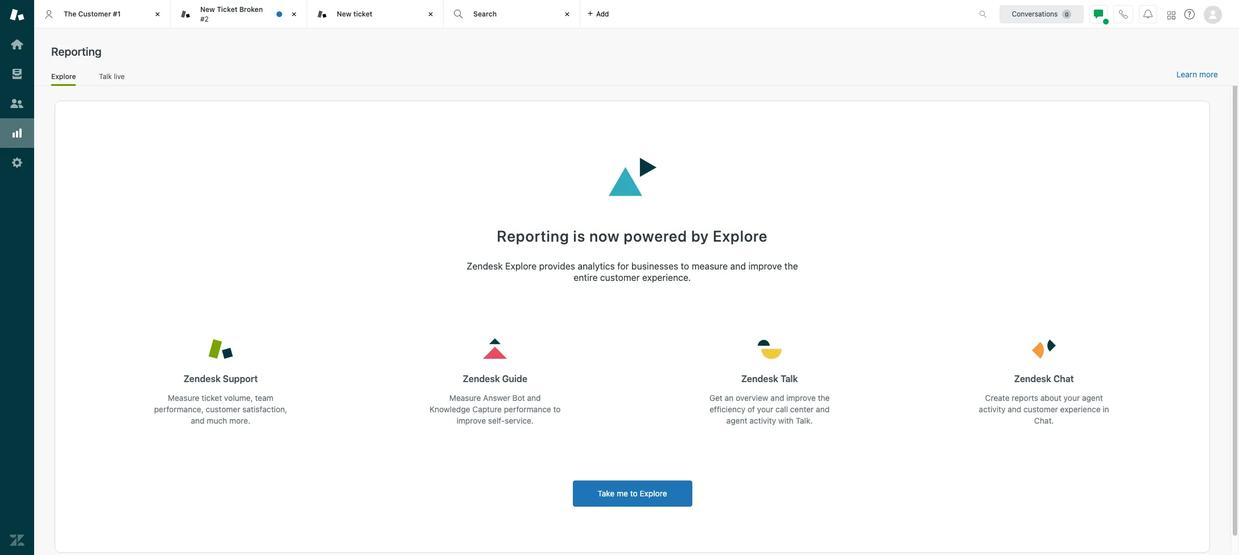 Task type: describe. For each thing, give the bounding box(es) containing it.
conversations
[[1012, 9, 1058, 18]]

explore inside zendesk explore provides analytics for businesses to measure and improve the entire customer experience.
[[505, 261, 537, 271]]

#2
[[200, 15, 209, 23]]

chat
[[1054, 374, 1074, 384]]

new ticket tab
[[307, 0, 444, 28]]

take
[[598, 489, 615, 499]]

close image inside the customer #1 tab
[[152, 9, 163, 20]]

get help image
[[1185, 9, 1195, 19]]

take me to explore
[[598, 489, 667, 499]]

service.
[[505, 416, 534, 426]]

the inside get an overview and improve the efficiency of your call center and agent activity with talk.
[[818, 393, 830, 403]]

new ticket broken #2
[[200, 5, 263, 23]]

and up call
[[771, 393, 784, 403]]

guide
[[502, 374, 528, 384]]

center
[[790, 405, 814, 414]]

new ticket
[[337, 10, 372, 18]]

improve inside get an overview and improve the efficiency of your call center and agent activity with talk.
[[787, 393, 816, 403]]

main element
[[0, 0, 34, 555]]

reporting is now powered by explore
[[497, 227, 768, 245]]

learn
[[1177, 69, 1198, 79]]

agent inside create reports about your agent activity and customer experience in chat.
[[1082, 393, 1103, 403]]

experience
[[1061, 405, 1101, 414]]

reporting image
[[10, 126, 24, 141]]

talk live
[[99, 72, 125, 81]]

for
[[618, 261, 629, 271]]

notifications image
[[1144, 9, 1153, 18]]

activity inside create reports about your agent activity and customer experience in chat.
[[979, 405, 1006, 414]]

measure
[[692, 261, 728, 271]]

search tab
[[444, 0, 580, 28]]

efficiency
[[710, 405, 746, 414]]

search
[[473, 10, 497, 18]]

of
[[748, 405, 755, 414]]

performance,
[[154, 405, 204, 414]]

the customer #1
[[64, 10, 121, 18]]

1 vertical spatial talk
[[781, 374, 798, 384]]

ticket
[[217, 5, 238, 14]]

close image for search
[[562, 9, 573, 20]]

businesses
[[632, 261, 679, 271]]

learn more
[[1177, 69, 1218, 79]]

live
[[114, 72, 125, 81]]

the customer #1 tab
[[34, 0, 171, 28]]

views image
[[10, 67, 24, 81]]

tabs tab list
[[34, 0, 967, 28]]

and inside measure answer bot and knowledge capture performance to improve self-service.
[[527, 393, 541, 403]]

zendesk for zendesk explore provides analytics for businesses to measure and improve the entire customer experience.
[[467, 261, 503, 271]]

your inside create reports about your agent activity and customer experience in chat.
[[1064, 393, 1080, 403]]

explore right by
[[713, 227, 768, 245]]

zendesk products image
[[1168, 11, 1176, 19]]

admin image
[[10, 155, 24, 170]]

measure for zendesk support
[[168, 393, 199, 403]]

zendesk talk
[[741, 374, 798, 384]]

add button
[[580, 0, 616, 28]]

chat.
[[1035, 416, 1054, 426]]

support
[[223, 374, 258, 384]]

an
[[725, 393, 734, 403]]

and inside measure ticket volume, team performance, customer satisfaction, and much more.
[[191, 416, 205, 426]]

add
[[596, 9, 609, 18]]

learn more link
[[1177, 69, 1218, 80]]

and right center
[[816, 405, 830, 414]]

take me to explore button
[[573, 481, 692, 507]]

answer
[[483, 393, 510, 403]]

to inside button
[[630, 489, 638, 499]]

improve inside measure answer bot and knowledge capture performance to improve self-service.
[[457, 416, 486, 426]]

experience.
[[642, 272, 691, 283]]

ticket for measure
[[202, 393, 222, 403]]

to inside measure answer bot and knowledge capture performance to improve self-service.
[[553, 405, 561, 414]]

capture
[[473, 405, 502, 414]]

zendesk support
[[184, 374, 258, 384]]

explore link
[[51, 72, 76, 86]]



Task type: locate. For each thing, give the bounding box(es) containing it.
zendesk image
[[10, 533, 24, 548]]

measure inside measure answer bot and knowledge capture performance to improve self-service.
[[450, 393, 481, 403]]

your
[[1064, 393, 1080, 403], [757, 405, 774, 414]]

explore inside button
[[640, 489, 667, 499]]

close image left add dropdown button
[[562, 9, 573, 20]]

much
[[207, 416, 227, 426]]

now
[[590, 227, 620, 245]]

customer inside measure ticket volume, team performance, customer satisfaction, and much more.
[[206, 405, 240, 414]]

powered
[[624, 227, 688, 245]]

with
[[779, 416, 794, 426]]

close image right broken at the top left of the page
[[289, 9, 300, 20]]

customer
[[600, 272, 640, 283], [206, 405, 240, 414], [1024, 405, 1058, 414]]

knowledge
[[430, 405, 470, 414]]

your up experience
[[1064, 393, 1080, 403]]

reporting for reporting is now powered by explore
[[497, 227, 569, 245]]

the
[[785, 261, 798, 271], [818, 393, 830, 403]]

improve inside zendesk explore provides analytics for businesses to measure and improve the entire customer experience.
[[749, 261, 782, 271]]

call
[[776, 405, 788, 414]]

0 horizontal spatial close image
[[425, 9, 436, 20]]

close image
[[152, 9, 163, 20], [289, 9, 300, 20]]

1 horizontal spatial reporting
[[497, 227, 569, 245]]

0 horizontal spatial activity
[[750, 416, 776, 426]]

your right of
[[757, 405, 774, 414]]

close image inside 'new ticket' tab
[[425, 9, 436, 20]]

customer
[[78, 10, 111, 18]]

close image
[[425, 9, 436, 20], [562, 9, 573, 20]]

1 horizontal spatial talk
[[781, 374, 798, 384]]

talk live link
[[99, 72, 125, 84]]

volume,
[[224, 393, 253, 403]]

2 horizontal spatial to
[[681, 261, 689, 271]]

tab
[[171, 0, 307, 28]]

agent
[[1082, 393, 1103, 403], [727, 416, 748, 426]]

measure ticket volume, team performance, customer satisfaction, and much more.
[[154, 393, 287, 426]]

and right measure
[[731, 261, 746, 271]]

talk left live
[[99, 72, 112, 81]]

1 close image from the left
[[425, 9, 436, 20]]

close image for new ticket
[[425, 9, 436, 20]]

1 measure from the left
[[168, 393, 199, 403]]

reporting up provides
[[497, 227, 569, 245]]

agent inside get an overview and improve the efficiency of your call center and agent activity with talk.
[[727, 416, 748, 426]]

by
[[691, 227, 709, 245]]

0 vertical spatial ticket
[[353, 10, 372, 18]]

talk.
[[796, 416, 813, 426]]

0 vertical spatial activity
[[979, 405, 1006, 414]]

#1
[[113, 10, 121, 18]]

zendesk for zendesk guide
[[463, 374, 500, 384]]

improve right measure
[[749, 261, 782, 271]]

get started image
[[10, 37, 24, 52]]

0 vertical spatial reporting
[[51, 45, 102, 58]]

1 horizontal spatial measure
[[450, 393, 481, 403]]

talk
[[99, 72, 112, 81], [781, 374, 798, 384]]

the
[[64, 10, 76, 18]]

customer down for
[[600, 272, 640, 283]]

measure for zendesk guide
[[450, 393, 481, 403]]

close image inside the search tab
[[562, 9, 573, 20]]

to right performance on the bottom left
[[553, 405, 561, 414]]

broken
[[239, 5, 263, 14]]

talk up call
[[781, 374, 798, 384]]

create reports about your agent activity and customer experience in chat.
[[979, 393, 1110, 426]]

zendesk explore provides analytics for businesses to measure and improve the entire customer experience.
[[467, 261, 798, 283]]

improve down capture in the left of the page
[[457, 416, 486, 426]]

zendesk
[[467, 261, 503, 271], [184, 374, 221, 384], [463, 374, 500, 384], [741, 374, 779, 384], [1014, 374, 1052, 384]]

explore right views image on the top left of page
[[51, 72, 76, 81]]

explore right me
[[640, 489, 667, 499]]

conversations button
[[1000, 5, 1084, 23]]

more
[[1200, 69, 1218, 79]]

explore left provides
[[505, 261, 537, 271]]

reports
[[1012, 393, 1039, 403]]

2 vertical spatial to
[[630, 489, 638, 499]]

reporting for reporting
[[51, 45, 102, 58]]

tab containing new ticket broken
[[171, 0, 307, 28]]

close image left search
[[425, 9, 436, 20]]

0 horizontal spatial reporting
[[51, 45, 102, 58]]

1 horizontal spatial close image
[[562, 9, 573, 20]]

0 horizontal spatial the
[[785, 261, 798, 271]]

more.
[[229, 416, 250, 426]]

0 vertical spatial agent
[[1082, 393, 1103, 403]]

customer up chat.
[[1024, 405, 1058, 414]]

and inside zendesk explore provides analytics for businesses to measure and improve the entire customer experience.
[[731, 261, 746, 271]]

button displays agent's chat status as online. image
[[1094, 9, 1103, 18]]

measure up "performance,"
[[168, 393, 199, 403]]

1 vertical spatial your
[[757, 405, 774, 414]]

1 vertical spatial reporting
[[497, 227, 569, 245]]

satisfaction,
[[243, 405, 287, 414]]

2 measure from the left
[[450, 393, 481, 403]]

new
[[200, 5, 215, 14], [337, 10, 352, 18]]

0 horizontal spatial measure
[[168, 393, 199, 403]]

and inside create reports about your agent activity and customer experience in chat.
[[1008, 405, 1022, 414]]

1 horizontal spatial ticket
[[353, 10, 372, 18]]

0 horizontal spatial new
[[200, 5, 215, 14]]

in
[[1103, 405, 1110, 414]]

1 vertical spatial the
[[818, 393, 830, 403]]

zendesk support image
[[10, 7, 24, 22]]

1 horizontal spatial activity
[[979, 405, 1006, 414]]

get
[[710, 393, 723, 403]]

measure inside measure ticket volume, team performance, customer satisfaction, and much more.
[[168, 393, 199, 403]]

provides
[[539, 261, 575, 271]]

reporting up the explore "link"
[[51, 45, 102, 58]]

team
[[255, 393, 274, 403]]

new inside "new ticket broken #2"
[[200, 5, 215, 14]]

improve up center
[[787, 393, 816, 403]]

1 horizontal spatial customer
[[600, 272, 640, 283]]

0 horizontal spatial ticket
[[202, 393, 222, 403]]

1 vertical spatial ticket
[[202, 393, 222, 403]]

the inside zendesk explore provides analytics for businesses to measure and improve the entire customer experience.
[[785, 261, 798, 271]]

create
[[985, 393, 1010, 403]]

0 horizontal spatial talk
[[99, 72, 112, 81]]

explore
[[51, 72, 76, 81], [713, 227, 768, 245], [505, 261, 537, 271], [640, 489, 667, 499]]

zendesk for zendesk support
[[184, 374, 221, 384]]

1 vertical spatial to
[[553, 405, 561, 414]]

2 horizontal spatial customer
[[1024, 405, 1058, 414]]

1 horizontal spatial to
[[630, 489, 638, 499]]

new for new ticket
[[337, 10, 352, 18]]

get an overview and improve the efficiency of your call center and agent activity with talk.
[[710, 393, 830, 426]]

and up performance on the bottom left
[[527, 393, 541, 403]]

close image right #1
[[152, 9, 163, 20]]

zendesk for zendesk talk
[[741, 374, 779, 384]]

0 vertical spatial improve
[[749, 261, 782, 271]]

2 close image from the left
[[562, 9, 573, 20]]

zendesk for zendesk chat
[[1014, 374, 1052, 384]]

improve
[[749, 261, 782, 271], [787, 393, 816, 403], [457, 416, 486, 426]]

0 vertical spatial to
[[681, 261, 689, 271]]

measure answer bot and knowledge capture performance to improve self-service.
[[430, 393, 561, 426]]

0 horizontal spatial improve
[[457, 416, 486, 426]]

zendesk inside zendesk explore provides analytics for businesses to measure and improve the entire customer experience.
[[467, 261, 503, 271]]

measure
[[168, 393, 199, 403], [450, 393, 481, 403]]

2 close image from the left
[[289, 9, 300, 20]]

0 horizontal spatial your
[[757, 405, 774, 414]]

1 vertical spatial improve
[[787, 393, 816, 403]]

measure up 'knowledge'
[[450, 393, 481, 403]]

customer up much
[[206, 405, 240, 414]]

0 horizontal spatial agent
[[727, 416, 748, 426]]

0 horizontal spatial to
[[553, 405, 561, 414]]

about
[[1041, 393, 1062, 403]]

2 vertical spatial improve
[[457, 416, 486, 426]]

new inside tab
[[337, 10, 352, 18]]

customer inside create reports about your agent activity and customer experience in chat.
[[1024, 405, 1058, 414]]

customers image
[[10, 96, 24, 111]]

and left much
[[191, 416, 205, 426]]

self-
[[488, 416, 505, 426]]

ticket for new
[[353, 10, 372, 18]]

me
[[617, 489, 628, 499]]

to right me
[[630, 489, 638, 499]]

1 horizontal spatial agent
[[1082, 393, 1103, 403]]

1 horizontal spatial close image
[[289, 9, 300, 20]]

1 vertical spatial activity
[[750, 416, 776, 426]]

ticket inside tab
[[353, 10, 372, 18]]

zendesk guide
[[463, 374, 528, 384]]

agent down the efficiency
[[727, 416, 748, 426]]

to inside zendesk explore provides analytics for businesses to measure and improve the entire customer experience.
[[681, 261, 689, 271]]

customer inside zendesk explore provides analytics for businesses to measure and improve the entire customer experience.
[[600, 272, 640, 283]]

analytics
[[578, 261, 615, 271]]

1 vertical spatial agent
[[727, 416, 748, 426]]

1 horizontal spatial improve
[[749, 261, 782, 271]]

0 horizontal spatial close image
[[152, 9, 163, 20]]

zendesk chat
[[1014, 374, 1074, 384]]

1 horizontal spatial the
[[818, 393, 830, 403]]

is
[[573, 227, 586, 245]]

to up experience.
[[681, 261, 689, 271]]

activity down of
[[750, 416, 776, 426]]

and
[[731, 261, 746, 271], [527, 393, 541, 403], [771, 393, 784, 403], [816, 405, 830, 414], [1008, 405, 1022, 414], [191, 416, 205, 426]]

reporting
[[51, 45, 102, 58], [497, 227, 569, 245]]

ticket
[[353, 10, 372, 18], [202, 393, 222, 403]]

1 horizontal spatial new
[[337, 10, 352, 18]]

agent up experience
[[1082, 393, 1103, 403]]

0 vertical spatial your
[[1064, 393, 1080, 403]]

performance
[[504, 405, 551, 414]]

activity
[[979, 405, 1006, 414], [750, 416, 776, 426]]

entire
[[574, 272, 598, 283]]

overview
[[736, 393, 769, 403]]

to
[[681, 261, 689, 271], [553, 405, 561, 414], [630, 489, 638, 499]]

and down reports
[[1008, 405, 1022, 414]]

2 horizontal spatial improve
[[787, 393, 816, 403]]

new for new ticket broken #2
[[200, 5, 215, 14]]

activity inside get an overview and improve the efficiency of your call center and agent activity with talk.
[[750, 416, 776, 426]]

activity down create
[[979, 405, 1006, 414]]

your inside get an overview and improve the efficiency of your call center and agent activity with talk.
[[757, 405, 774, 414]]

1 horizontal spatial your
[[1064, 393, 1080, 403]]

bot
[[513, 393, 525, 403]]

ticket inside measure ticket volume, team performance, customer satisfaction, and much more.
[[202, 393, 222, 403]]

1 close image from the left
[[152, 9, 163, 20]]

0 horizontal spatial customer
[[206, 405, 240, 414]]

0 vertical spatial the
[[785, 261, 798, 271]]

0 vertical spatial talk
[[99, 72, 112, 81]]



Task type: vqa. For each thing, say whether or not it's contained in the screenshot.
Mark as spam
no



